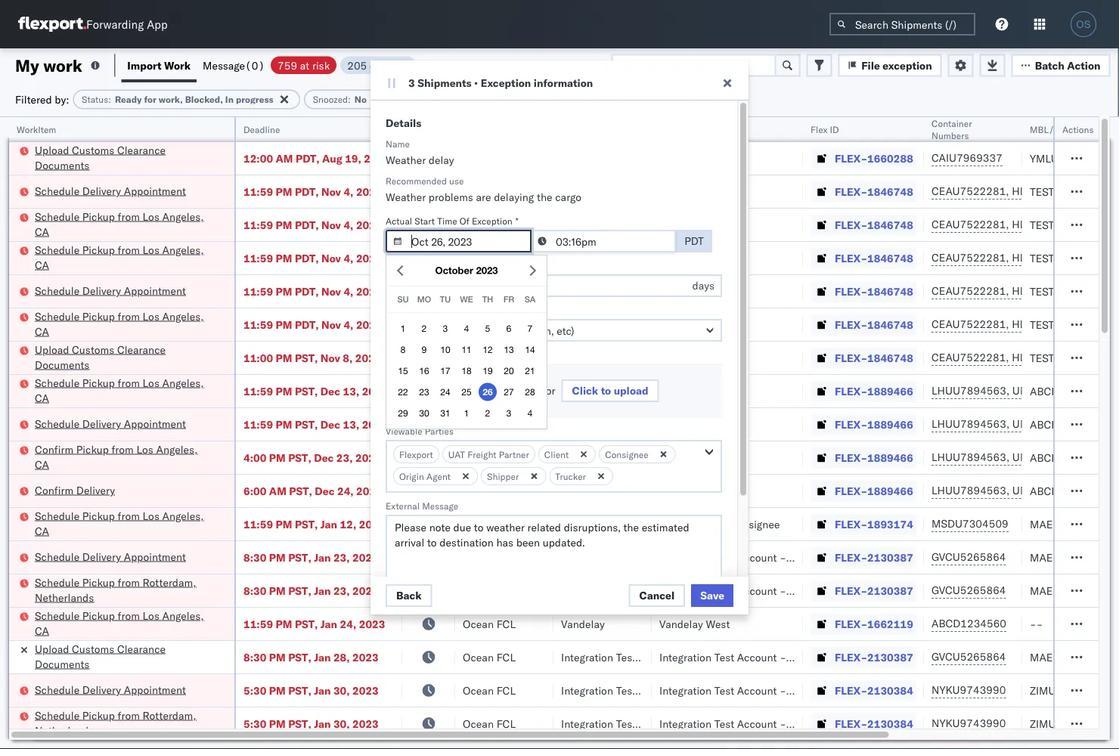 Task type: vqa. For each thing, say whether or not it's contained in the screenshot.


Task type: describe. For each thing, give the bounding box(es) containing it.
15 fcl from the top
[[497, 718, 516, 731]]

clearance for 12:00 am pdt, aug 19, 2022
[[117, 143, 166, 157]]

os button
[[1067, 7, 1102, 42]]

5 fcl from the top
[[497, 318, 516, 331]]

Please type here (tag users with @) text field
[[386, 515, 723, 586]]

karl for schedule pickup from rotterdam, netherlands 'link' associated with 8:30
[[789, 584, 809, 598]]

flex-1662119
[[835, 618, 914, 631]]

7 flex- from the top
[[835, 351, 868, 365]]

1 vertical spatial 3
[[443, 323, 448, 334]]

5 flex- from the top
[[835, 285, 868, 298]]

estimated
[[386, 260, 427, 271]]

11 fcl from the top
[[497, 518, 516, 531]]

of
[[460, 215, 470, 227]]

759 at risk
[[278, 59, 330, 72]]

3 clearance from the top
[[117, 643, 166, 656]]

october 2023
[[435, 265, 498, 277]]

19
[[483, 366, 493, 376]]

lagerfeld for schedule pickup from rotterdam, netherlands 'link' associated with 8:30
[[812, 584, 857, 598]]

7 button
[[521, 320, 539, 338]]

trucker button
[[550, 468, 614, 486]]

0 horizontal spatial message
[[203, 59, 245, 72]]

10 flex- from the top
[[835, 451, 868, 465]]

4 flex-1846748 from the top
[[835, 285, 914, 298]]

ceau7522281, for first "schedule pickup from los angeles, ca" button from the top
[[932, 218, 1010, 231]]

drag and drop a file or
[[449, 384, 556, 398]]

18 flex- from the top
[[835, 718, 868, 731]]

3 upload from the top
[[35, 643, 69, 656]]

lhuu7894563, uetu5238478 for confirm pickup from los angeles, ca
[[932, 451, 1087, 464]]

1 fcl from the top
[[497, 185, 516, 198]]

12 ocean fcl from the top
[[463, 618, 516, 631]]

flex-1889466 for confirm pickup from los angeles, ca
[[835, 451, 914, 465]]

container numbers button
[[925, 114, 1008, 141]]

3 resize handle column header from the left
[[437, 117, 455, 750]]

11 button
[[458, 341, 476, 359]]

2 flex- from the top
[[835, 185, 868, 198]]

schedule pickup from rotterdam, netherlands link for 5:30
[[35, 709, 215, 739]]

vandelay for vandelay
[[561, 618, 605, 631]]

vandelay west
[[660, 618, 730, 631]]

2 ocean fcl from the top
[[463, 218, 516, 232]]

4 flex-1889466 from the top
[[835, 485, 914, 498]]

759
[[278, 59, 297, 72]]

7 resize handle column header from the left
[[906, 117, 925, 750]]

delivery for 1st 'schedule delivery appointment' button
[[82, 184, 121, 197]]

1 test123456 from the top
[[1031, 185, 1094, 198]]

6 1846748 from the top
[[868, 351, 914, 365]]

5 integration test account - karl lagerfeld from the top
[[660, 718, 857, 731]]

ymluw23667931
[[1031, 152, 1120, 165]]

1 vertical spatial 3 button
[[500, 404, 518, 422]]

4 lagerfeld from the top
[[812, 684, 857, 698]]

upload customs clearance documents for 11:00 pm pst, nov 8, 2022
[[35, 343, 166, 371]]

3 flex-2130387 from the top
[[835, 651, 914, 664]]

my work
[[15, 55, 82, 76]]

name weather delay
[[386, 138, 454, 167]]

confirm delivery
[[35, 484, 115, 497]]

12:00
[[244, 152, 273, 165]]

10 button
[[437, 341, 455, 359]]

0 horizontal spatial 2 button
[[415, 320, 434, 338]]

cancel button
[[629, 585, 686, 608]]

2 appointment from the top
[[124, 284, 186, 297]]

flex-1889466 for schedule pickup from los angeles, ca
[[835, 385, 914, 398]]

pdt, for 4th schedule pickup from los angeles, ca link from the bottom of the page
[[295, 318, 319, 331]]

my
[[15, 55, 39, 76]]

angeles, for 4th schedule pickup from los angeles, ca link from the top
[[162, 376, 204, 390]]

24, for 2023
[[340, 618, 357, 631]]

in
[[225, 94, 234, 105]]

upload customs clearance documents button for 11:00 pm pst, nov 8, 2022
[[35, 342, 215, 374]]

numbers for container numbers
[[932, 130, 970, 141]]

3 lagerfeld from the top
[[812, 651, 857, 664]]

import work
[[127, 59, 191, 72]]

flexport button
[[393, 446, 439, 464]]

lhuu7894563, for schedule delivery appointment
[[932, 418, 1010, 431]]

los for third "schedule pickup from los angeles, ca" button
[[143, 310, 160, 323]]

4 11:59 from the top
[[244, 285, 273, 298]]

caiu7969337
[[932, 151, 1003, 165]]

consignee inside consignee button
[[605, 449, 649, 460]]

external message
[[386, 500, 459, 512]]

from inside confirm pickup from los angeles, ca
[[112, 443, 134, 456]]

31 button
[[437, 404, 455, 422]]

3 appointment from the top
[[124, 417, 186, 431]]

11:00
[[244, 351, 273, 365]]

tu
[[440, 295, 451, 305]]

13
[[504, 345, 514, 355]]

schedule delivery appointment link for 2nd 'schedule delivery appointment' button from the top
[[35, 283, 186, 298]]

2 1846748 from the top
[[868, 218, 914, 232]]

11:59 pm pst, dec 13, 2022 for schedule pickup from los angeles, ca
[[244, 385, 388, 398]]

cancel
[[640, 589, 675, 603]]

delivery for confirm delivery button
[[76, 484, 115, 497]]

schedule pickup from los angeles, ca for 4th schedule pickup from los angeles, ca link from the bottom of the page
[[35, 310, 204, 338]]

4 1846748 from the top
[[868, 285, 914, 298]]

consignee for bookings
[[730, 518, 780, 531]]

1 flex-2130384 from the top
[[835, 684, 914, 698]]

11 flex- from the top
[[835, 485, 868, 498]]

hlxu for 4th schedule pickup from los angeles, ca link from the bottom of the page
[[1093, 318, 1120, 331]]

upload customs clearance documents link for 12:00
[[35, 143, 215, 173]]

8:30 pm pst, jan 23, 2023 for schedule delivery appointment
[[244, 551, 379, 564]]

to
[[601, 384, 611, 398]]

0 vertical spatial 3
[[409, 76, 415, 90]]

los for first "schedule pickup from los angeles, ca" button from the top
[[143, 210, 160, 223]]

4 4, from the top
[[344, 285, 354, 298]]

hlxu6269489, for 2nd schedule pickup from los angeles, ca link from the top
[[1013, 251, 1090, 264]]

3 flex- from the top
[[835, 218, 868, 232]]

uat freight partner button
[[443, 446, 536, 464]]

2 vertical spatial exception
[[386, 305, 427, 316]]

exception
[[883, 59, 933, 72]]

flex-1660288
[[835, 152, 914, 165]]

test123456 for sixth schedule pickup from los angeles, ca link from the bottom of the page
[[1031, 218, 1094, 232]]

time for transit
[[460, 260, 480, 271]]

1 for the leftmost 1 button
[[401, 323, 406, 334]]

8 fcl from the top
[[497, 418, 516, 431]]

consignee for flexport
[[635, 518, 685, 531]]

shipper button
[[481, 468, 546, 486]]

hlxu for upload customs clearance documents link for 11:00
[[1093, 351, 1120, 364]]

5 resize handle column header from the left
[[634, 117, 652, 750]]

import
[[127, 59, 162, 72]]

1 for the rightmost 1 button
[[464, 408, 469, 419]]

0 horizontal spatial 1 button
[[394, 320, 412, 338]]

7 fcl from the top
[[497, 385, 516, 398]]

2 30, from the top
[[334, 718, 350, 731]]

4 11:59 pm pdt, nov 4, 2022 from the top
[[244, 285, 383, 298]]

workitem button
[[9, 120, 219, 135]]

uat
[[449, 449, 465, 460]]

origin
[[399, 471, 424, 482]]

weather inside name weather delay
[[386, 154, 426, 167]]

11:59 pm pdt, nov 4, 2022 for 2nd "schedule pickup from los angeles, ca" button from the top
[[244, 252, 383, 265]]

los for 4th "schedule pickup from los angeles, ca" button from the top of the page
[[143, 376, 160, 390]]

8 resize handle column header from the left
[[1005, 117, 1023, 750]]

11:59 for third "schedule pickup from los angeles, ca" button
[[244, 318, 273, 331]]

6 flex-1846748 from the top
[[835, 351, 914, 365]]

3 gvcu5265864 from the top
[[932, 651, 1007, 664]]

6
[[507, 323, 512, 334]]

3 upload customs clearance documents from the top
[[35, 643, 166, 671]]

ceau7522281, for 2nd "schedule pickup from los angeles, ca" button from the top
[[932, 251, 1010, 264]]

1 vertical spatial exception
[[472, 215, 513, 227]]

9 resize handle column header from the left
[[1081, 117, 1099, 750]]

1 1846748 from the top
[[868, 185, 914, 198]]

1 flex-1846748 from the top
[[835, 185, 914, 198]]

5 schedule delivery appointment from the top
[[35, 684, 186, 697]]

confirm for confirm delivery
[[35, 484, 73, 497]]

status
[[82, 94, 108, 105]]

7 ocean fcl from the top
[[463, 385, 516, 398]]

9 fcl from the top
[[497, 451, 516, 465]]

14 fcl from the top
[[497, 684, 516, 698]]

confirm pickup from los angeles, ca link
[[35, 442, 215, 473]]

4 karl from the top
[[789, 684, 809, 698]]

5 1846748 from the top
[[868, 318, 914, 331]]

schedule for second 'schedule delivery appointment' button from the bottom
[[35, 550, 80, 564]]

5 flex-1846748 from the top
[[835, 318, 914, 331]]

recommended use weather problems are delaying the cargo
[[386, 175, 582, 204]]

4 ceau7522281, from the top
[[932, 284, 1010, 298]]

su
[[398, 295, 409, 305]]

2 zimu3048342 from the top
[[1031, 718, 1103, 731]]

4 fcl from the top
[[497, 285, 516, 298]]

karl for schedule delivery appointment link associated with second 'schedule delivery appointment' button from the bottom
[[789, 551, 809, 564]]

14 button
[[521, 341, 539, 359]]

bookings test consignee
[[660, 518, 780, 531]]

6 schedule pickup from los angeles, ca link from the top
[[35, 609, 215, 639]]

upload customs clearance documents link for 11:00
[[35, 342, 215, 373]]

11:59 for 4th "schedule pickup from los angeles, ca" button from the top of the page
[[244, 385, 273, 398]]

container numbers
[[932, 118, 973, 141]]

2 resize handle column header from the left
[[384, 117, 403, 750]]

back
[[396, 589, 422, 603]]

delay
[[429, 154, 454, 167]]

6:00 am pst, dec 24, 2022
[[244, 485, 383, 498]]

20
[[504, 366, 514, 376]]

12:00 am pdt, aug 19, 2022
[[244, 152, 390, 165]]

0 vertical spatial *
[[516, 215, 519, 227]]

8,
[[343, 351, 353, 365]]

ca for 4th schedule pickup from los angeles, ca link from the bottom of the page
[[35, 325, 49, 338]]

import work button
[[121, 48, 197, 82]]

schedule pickup from rotterdam, netherlands link for 8:30
[[35, 575, 215, 606]]

3 schedule pickup from los angeles, ca link from the top
[[35, 309, 215, 339]]

1 nyku9743990 from the top
[[932, 684, 1007, 697]]

1 resize handle column header from the left
[[216, 117, 235, 750]]

we
[[460, 295, 473, 305]]

impact
[[483, 260, 511, 271]]

3 customs from the top
[[72, 643, 114, 656]]

6 fcl from the top
[[497, 351, 516, 365]]

1 11:59 pm pdt, nov 4, 2022 from the top
[[244, 185, 383, 198]]

work
[[43, 55, 82, 76]]

lagerfeld for 5:30 schedule pickup from rotterdam, netherlands 'link'
[[812, 718, 857, 731]]

schedule for 8:30 pm pst, jan 23, 2023's schedule pickup from rotterdam, netherlands button
[[35, 576, 80, 589]]

MMM D, YYYY text field
[[386, 230, 532, 253]]

abcd1234560
[[932, 617, 1007, 631]]

schedule delivery appointment link for 1st 'schedule delivery appointment' button
[[35, 183, 186, 199]]

batch
[[1036, 59, 1065, 72]]

test123456 for upload customs clearance documents link for 11:00
[[1031, 351, 1094, 365]]

schedule pickup from los angeles, ca for 4th schedule pickup from los angeles, ca link from the top
[[35, 376, 204, 405]]

2 vertical spatial 3
[[507, 408, 512, 419]]

hlxu6269489, for sixth schedule pickup from los angeles, ca link from the bottom of the page
[[1013, 218, 1090, 231]]

12
[[483, 345, 493, 355]]

1 ceau7522281, hlxu6269489, hlxu from the top
[[932, 185, 1120, 198]]

10 fcl from the top
[[497, 485, 516, 498]]

2 5:30 from the top
[[244, 718, 267, 731]]

3 karl from the top
[[789, 651, 809, 664]]

9 ocean fcl from the top
[[463, 451, 516, 465]]

upload for 11:00 pm pst, nov 8, 2022
[[35, 343, 69, 356]]

23
[[419, 387, 430, 398]]

3 1846748 from the top
[[868, 252, 914, 265]]

are
[[476, 191, 491, 204]]

1 schedule pickup from los angeles, ca button from the top
[[35, 209, 215, 241]]

11:59 for 2nd "schedule pickup from los angeles, ca" button from the top
[[244, 252, 273, 265]]

snoozed : no
[[313, 94, 367, 105]]

1 4, from the top
[[344, 185, 354, 198]]

4 lhuu7894563, uetu5238478 from the top
[[932, 484, 1087, 497]]

4 integration test account - karl lagerfeld from the top
[[660, 684, 857, 698]]

12,
[[340, 518, 357, 531]]

schedule delivery appointment link for second 'schedule delivery appointment' button from the bottom
[[35, 550, 186, 565]]

20 button
[[500, 362, 518, 380]]

2 schedule delivery appointment button from the top
[[35, 283, 186, 300]]

19,
[[345, 152, 362, 165]]

1 vertical spatial 4 button
[[521, 404, 539, 422]]

Enter integers only number field
[[386, 275, 723, 297]]

3 upload customs clearance documents link from the top
[[35, 642, 215, 672]]

17 flex- from the top
[[835, 684, 868, 698]]

30
[[419, 408, 430, 419]]

rotterdam, for 5:30 pm pst, jan 30, 2023
[[143, 709, 196, 723]]

0 vertical spatial 4
[[464, 323, 469, 334]]

clearance for 11:00 pm pst, nov 8, 2022
[[117, 343, 166, 356]]

upload
[[614, 384, 649, 398]]

3 integration test account - karl lagerfeld from the top
[[660, 651, 857, 664]]

schedule pickup from los angeles, ca for 2nd schedule pickup from los angeles, ca link from the top
[[35, 243, 204, 272]]

1889466 for schedule pickup from los angeles, ca
[[868, 385, 914, 398]]

mo
[[418, 295, 431, 305]]

flex
[[811, 124, 828, 135]]

test123456 for 2nd schedule pickup from los angeles, ca link from the top
[[1031, 252, 1094, 265]]

schedule pickup from rotterdam, netherlands button for 8:30 pm pst, jan 23, 2023
[[35, 575, 215, 607]]

4 ceau7522281, hlxu6269489, hlxu from the top
[[932, 284, 1120, 298]]

11 ocean fcl from the top
[[463, 518, 516, 531]]

am for pdt,
[[276, 152, 293, 165]]

batch action
[[1036, 59, 1101, 72]]

cargo
[[556, 191, 582, 204]]

3 fcl from the top
[[497, 252, 516, 265]]

29 button
[[394, 404, 412, 422]]

documents for 12:00 am pdt, aug 19, 2022
[[35, 159, 90, 172]]

26 button
[[479, 383, 497, 401]]

6 button
[[500, 320, 518, 338]]

dec for schedule delivery appointment
[[321, 418, 341, 431]]

pdt
[[685, 235, 704, 248]]

14
[[525, 345, 535, 355]]

confirm delivery link
[[35, 483, 115, 498]]

1 horizontal spatial 1 button
[[458, 404, 476, 422]]

14 flex- from the top
[[835, 584, 868, 598]]

3 integration from the top
[[660, 651, 712, 664]]

flexport for flexport demo consignee
[[561, 518, 601, 531]]

8:30 for schedule pickup from rotterdam, netherlands
[[244, 584, 267, 598]]

4 ocean fcl from the top
[[463, 285, 516, 298]]

external
[[386, 500, 420, 512]]

25 button
[[458, 383, 476, 401]]

5 schedule pickup from los angeles, ca button from the top
[[35, 509, 215, 541]]

click to upload
[[572, 384, 649, 398]]

4 hlxu6269489, from the top
[[1013, 284, 1090, 298]]

4 appointment from the top
[[124, 550, 186, 564]]

confirm delivery button
[[35, 483, 115, 500]]

11:00 pm pst, nov 8, 2022
[[244, 351, 382, 365]]

customs for 12:00 am pdt, aug 19, 2022
[[72, 143, 114, 157]]

schedule for 1st 'schedule delivery appointment' button from the bottom of the page
[[35, 684, 80, 697]]

1662119
[[868, 618, 914, 631]]

angeles, for 2nd schedule pickup from los angeles, ca link from the top
[[162, 243, 204, 256]]

5 schedule pickup from los angeles, ca link from the top
[[35, 509, 215, 539]]

october
[[435, 265, 474, 277]]

4 account from the top
[[738, 684, 777, 698]]

ready
[[115, 94, 142, 105]]



Task type: locate. For each thing, give the bounding box(es) containing it.
uetu5238478 for confirm pickup from los angeles, ca
[[1013, 451, 1087, 464]]

pdt, for 2nd schedule pickup from los angeles, ca link from the top
[[295, 252, 319, 265]]

1 vertical spatial 1 button
[[458, 404, 476, 422]]

1 vertical spatial customs
[[72, 343, 114, 356]]

0 vertical spatial schedule pickup from rotterdam, netherlands button
[[35, 575, 215, 607]]

1 vertical spatial upload
[[35, 343, 69, 356]]

2 vertical spatial flex-2130387
[[835, 651, 914, 664]]

:
[[108, 94, 111, 105], [348, 94, 351, 105]]

0 horizontal spatial 3
[[409, 76, 415, 90]]

rotterdam,
[[143, 576, 196, 589], [143, 709, 196, 723]]

on
[[370, 59, 382, 72]]

5 lagerfeld from the top
[[812, 718, 857, 731]]

12 button
[[479, 341, 497, 359]]

11:59 for first "schedule pickup from los angeles, ca" button from the top
[[244, 218, 273, 232]]

1 vertical spatial rotterdam,
[[143, 709, 196, 723]]

upload for 12:00 am pdt, aug 19, 2022
[[35, 143, 69, 157]]

2 abcdefg7845654 from the top
[[1031, 418, 1120, 431]]

8:30 pm pst, jan 23, 2023 up 11:59 pm pst, jan 24, 2023
[[244, 584, 379, 598]]

1 clearance from the top
[[117, 143, 166, 157]]

8:30 down 11:59 pm pst, jan 24, 2023
[[244, 651, 267, 664]]

5 ca from the top
[[35, 458, 49, 471]]

17
[[441, 366, 451, 376]]

schedule for 2nd "schedule pickup from los angeles, ca" button from the top
[[35, 243, 80, 256]]

lhuu7894563, uetu5238478 for schedule pickup from los angeles, ca
[[932, 384, 1087, 398]]

pickup inside confirm pickup from los angeles, ca
[[76, 443, 109, 456]]

1 lhuu7894563, from the top
[[932, 384, 1010, 398]]

4, left su
[[344, 285, 354, 298]]

dec down 11:00 pm pst, nov 8, 2022 on the left top of page
[[321, 385, 341, 398]]

1 flex-1889466 from the top
[[835, 385, 914, 398]]

lhuu7894563, uetu5238478 for schedule delivery appointment
[[932, 418, 1087, 431]]

flex-2130387 for schedule pickup from rotterdam, netherlands
[[835, 584, 914, 598]]

1 vertical spatial 5:30 pm pst, jan 30, 2023
[[244, 718, 379, 731]]

0 vertical spatial flex-2130387
[[835, 551, 914, 564]]

2 vertical spatial customs
[[72, 643, 114, 656]]

5 karl from the top
[[789, 718, 809, 731]]

filtered by:
[[15, 93, 69, 106]]

0 vertical spatial 30,
[[334, 684, 350, 698]]

1 schedule pickup from los angeles, ca from the top
[[35, 210, 204, 238]]

1 vertical spatial flexport
[[561, 518, 601, 531]]

exception
[[481, 76, 531, 90], [472, 215, 513, 227], [386, 305, 427, 316]]

2130387
[[868, 551, 914, 564], [868, 584, 914, 598], [868, 651, 914, 664]]

1846748
[[868, 185, 914, 198], [868, 218, 914, 232], [868, 252, 914, 265], [868, 285, 914, 298], [868, 318, 914, 331], [868, 351, 914, 365]]

1 vertical spatial *
[[479, 305, 482, 316]]

15 ocean fcl from the top
[[463, 718, 516, 731]]

consignee right demo
[[635, 518, 685, 531]]

confirm for confirm pickup from los angeles, ca
[[35, 443, 73, 456]]

1
[[401, 323, 406, 334], [464, 408, 469, 419]]

1 vertical spatial 2130387
[[868, 584, 914, 598]]

3 11:59 pm pdt, nov 4, 2022 from the top
[[244, 252, 383, 265]]

2023
[[476, 265, 498, 277], [359, 518, 385, 531], [353, 551, 379, 564], [353, 584, 379, 598], [359, 618, 385, 631], [353, 651, 379, 664], [353, 684, 379, 698], [353, 718, 379, 731]]

flexport left demo
[[561, 518, 601, 531]]

0 vertical spatial exception
[[481, 76, 531, 90]]

Search Work text field
[[612, 54, 777, 77]]

schedule for schedule pickup from rotterdam, netherlands button corresponding to 5:30 pm pst, jan 30, 2023
[[35, 709, 80, 723]]

1 horizontal spatial numbers
[[1086, 124, 1120, 135]]

0 horizontal spatial *
[[479, 305, 482, 316]]

appointment
[[124, 184, 186, 197], [124, 284, 186, 297], [124, 417, 186, 431], [124, 550, 186, 564], [124, 684, 186, 697]]

am right the 6:00
[[269, 485, 287, 498]]

lagerfeld for schedule delivery appointment link associated with second 'schedule delivery appointment' button from the bottom
[[812, 551, 857, 564]]

1 uetu5238478 from the top
[[1013, 384, 1087, 398]]

1 vertical spatial message
[[422, 500, 459, 512]]

11:59 for sixth "schedule pickup from los angeles, ca" button from the top
[[244, 618, 273, 631]]

deadline
[[244, 124, 280, 135]]

origin agent
[[399, 471, 451, 482]]

4 schedule pickup from los angeles, ca from the top
[[35, 376, 204, 405]]

delivery
[[82, 184, 121, 197], [82, 284, 121, 297], [82, 417, 121, 431], [76, 484, 115, 497], [82, 550, 121, 564], [82, 684, 121, 697]]

1 8:30 pm pst, jan 23, 2023 from the top
[[244, 551, 379, 564]]

11
[[462, 345, 472, 355]]

uetu5238478 for schedule delivery appointment
[[1013, 418, 1087, 431]]

24, up 28,
[[340, 618, 357, 631]]

hlxu for 2nd schedule pickup from los angeles, ca link from the top
[[1093, 251, 1120, 264]]

0 vertical spatial 11:59 pm pst, dec 13, 2022
[[244, 385, 388, 398]]

1 2130387 from the top
[[868, 551, 914, 564]]

gvcu5265864 down abcd1234560
[[932, 651, 1007, 664]]

sa
[[525, 295, 536, 305]]

4 hlxu from the top
[[1093, 284, 1120, 298]]

1 vertical spatial 2130384
[[868, 718, 914, 731]]

account for 5:30 schedule pickup from rotterdam, netherlands 'link'
[[738, 718, 777, 731]]

karl
[[789, 551, 809, 564], [789, 584, 809, 598], [789, 651, 809, 664], [789, 684, 809, 698], [789, 718, 809, 731]]

6 resize handle column header from the left
[[785, 117, 804, 750]]

0 vertical spatial 2 button
[[415, 320, 434, 338]]

1 horizontal spatial 2 button
[[479, 404, 497, 422]]

schedule pickup from los angeles, ca for sixth schedule pickup from los angeles, ca link from the bottom of the page
[[35, 210, 204, 238]]

schedule pickup from los angeles, ca for sixth schedule pickup from los angeles, ca link from the top
[[35, 609, 204, 638]]

24, up 12,
[[337, 485, 354, 498]]

3 hlxu from the top
[[1093, 251, 1120, 264]]

0 horizontal spatial 3 button
[[437, 320, 455, 338]]

angeles, for 4th schedule pickup from los angeles, ca link from the bottom of the page
[[162, 310, 204, 323]]

schedule delivery appointment link for 1st 'schedule delivery appointment' button from the bottom of the page
[[35, 683, 186, 698]]

8:30 down the 6:00
[[244, 551, 267, 564]]

4 flex- from the top
[[835, 252, 868, 265]]

weather down recommended
[[386, 191, 426, 204]]

2 weather from the top
[[386, 191, 426, 204]]

0 vertical spatial 1
[[401, 323, 406, 334]]

4 1889466 from the top
[[868, 485, 914, 498]]

8:30 pm pst, jan 23, 2023 down 11:59 pm pst, jan 12, 2023
[[244, 551, 379, 564]]

attach files
[[386, 349, 435, 361]]

mbl/mawb
[[1031, 124, 1083, 135]]

1 ocean fcl from the top
[[463, 185, 516, 198]]

23, down 12,
[[334, 551, 350, 564]]

1 vertical spatial 30,
[[334, 718, 350, 731]]

8:30 for schedule delivery appointment
[[244, 551, 267, 564]]

2 vertical spatial upload customs clearance documents link
[[35, 642, 215, 672]]

16
[[419, 366, 430, 376]]

* left th
[[479, 305, 482, 316]]

1 button right 31 button
[[458, 404, 476, 422]]

14 ocean fcl from the top
[[463, 684, 516, 698]]

flexport demo consignee
[[561, 518, 685, 531]]

12 fcl from the top
[[497, 618, 516, 631]]

1 schedule from the top
[[35, 184, 80, 197]]

0 vertical spatial upload
[[35, 143, 69, 157]]

2 vandelay from the left
[[660, 618, 703, 631]]

2130384
[[868, 684, 914, 698], [868, 718, 914, 731]]

5 ocean fcl from the top
[[463, 318, 516, 331]]

0 vertical spatial rotterdam,
[[143, 576, 196, 589]]

angeles, for second schedule pickup from los angeles, ca link from the bottom
[[162, 510, 204, 523]]

15 flex- from the top
[[835, 618, 868, 631]]

ceau7522281,
[[932, 185, 1010, 198], [932, 218, 1010, 231], [932, 251, 1010, 264], [932, 284, 1010, 298], [932, 318, 1010, 331], [932, 351, 1010, 364]]

4 down cause in the left of the page
[[464, 323, 469, 334]]

2 maeu9408431 from the top
[[1031, 584, 1107, 598]]

estimated transit time impact
[[386, 260, 511, 271]]

1 abcdefg7845654 from the top
[[1031, 385, 1120, 398]]

2 5:30 pm pst, jan 30, 2023 from the top
[[244, 718, 379, 731]]

13, up 4:00 pm pst, dec 23, 2022
[[343, 418, 360, 431]]

3 1889466 from the top
[[868, 451, 914, 465]]

maeu9408431 for schedule pickup from rotterdam, netherlands
[[1031, 584, 1107, 598]]

numbers down container
[[932, 130, 970, 141]]

11:59 pm pst, dec 13, 2022 down 11:00 pm pst, nov 8, 2022 on the left top of page
[[244, 385, 388, 398]]

ca for sixth schedule pickup from los angeles, ca link from the bottom of the page
[[35, 225, 49, 238]]

flex-1846748
[[835, 185, 914, 198], [835, 218, 914, 232], [835, 252, 914, 265], [835, 285, 914, 298], [835, 318, 914, 331], [835, 351, 914, 365]]

6 schedule pickup from los angeles, ca button from the top
[[35, 609, 215, 640]]

1 vertical spatial zimu3048342
[[1031, 718, 1103, 731]]

2 vertical spatial maeu9408431
[[1031, 651, 1107, 664]]

1 vertical spatial 2 button
[[479, 404, 497, 422]]

0 vertical spatial 23,
[[337, 451, 353, 465]]

hlxu6269489, for 4th schedule pickup from los angeles, ca link from the bottom of the page
[[1013, 318, 1090, 331]]

1 horizontal spatial 3 button
[[500, 404, 518, 422]]

consignee right "bookings"
[[730, 518, 780, 531]]

flex-2130387 down flex-1893174
[[835, 551, 914, 564]]

ca inside confirm pickup from los angeles, ca
[[35, 458, 49, 471]]

time
[[437, 215, 458, 227], [460, 260, 480, 271]]

0 horizontal spatial flexport
[[399, 449, 433, 460]]

0 vertical spatial 2130384
[[868, 684, 914, 698]]

1 horizontal spatial 3
[[443, 323, 448, 334]]

flex-2130387 for schedule delivery appointment
[[835, 551, 914, 564]]

18 button
[[458, 362, 476, 380]]

-- : -- -- text field
[[530, 230, 676, 253]]

2 8:30 from the top
[[244, 584, 267, 598]]

2 vertical spatial 8:30
[[244, 651, 267, 664]]

1 vertical spatial gvcu5265864
[[932, 584, 1007, 597]]

3 schedule from the top
[[35, 243, 80, 256]]

time right transit
[[460, 260, 480, 271]]

0 horizontal spatial vandelay
[[561, 618, 605, 631]]

2 lagerfeld from the top
[[812, 584, 857, 598]]

1 appointment from the top
[[124, 184, 186, 197]]

angeles, for sixth schedule pickup from los angeles, ca link from the bottom of the page
[[162, 210, 204, 223]]

3 down track
[[409, 76, 415, 90]]

2 button down 26 button
[[479, 404, 497, 422]]

confirm inside confirm delivery link
[[35, 484, 73, 497]]

2 ceau7522281, from the top
[[932, 218, 1010, 231]]

0 vertical spatial flex-2130384
[[835, 684, 914, 698]]

clearance
[[117, 143, 166, 157], [117, 343, 166, 356], [117, 643, 166, 656]]

confirm down confirm pickup from los angeles, ca
[[35, 484, 73, 497]]

1 vertical spatial documents
[[35, 358, 90, 371]]

4, up 8,
[[344, 318, 354, 331]]

4, for sixth schedule pickup from los angeles, ca link from the bottom of the page
[[344, 218, 354, 232]]

schedule pickup from rotterdam, netherlands for 5:30 pm pst, jan 30, 2023
[[35, 709, 196, 738]]

schedule pickup from rotterdam, netherlands for 8:30 pm pst, jan 23, 2023
[[35, 576, 196, 605]]

23, up 6:00 am pst, dec 24, 2022
[[337, 451, 353, 465]]

netherlands for 8:30
[[35, 591, 94, 605]]

schedule pickup from los angeles, ca for second schedule pickup from los angeles, ca link from the bottom
[[35, 510, 204, 538]]

0 vertical spatial 5:30
[[244, 684, 267, 698]]

schedule pickup from los angeles, ca button
[[35, 209, 215, 241], [35, 242, 215, 274], [35, 309, 215, 341], [35, 376, 215, 407], [35, 509, 215, 541], [35, 609, 215, 640]]

1 30, from the top
[[334, 684, 350, 698]]

1 flex- from the top
[[835, 152, 868, 165]]

0 horizontal spatial 2
[[422, 323, 427, 334]]

schedule for 2nd 'schedule delivery appointment' button from the top
[[35, 284, 80, 297]]

gvcu5265864 for schedule pickup from rotterdam, netherlands
[[932, 584, 1007, 597]]

message up in
[[203, 59, 245, 72]]

rotterdam, for 8:30 pm pst, jan 23, 2023
[[143, 576, 196, 589]]

netherlands
[[35, 591, 94, 605], [35, 724, 94, 738]]

schedule
[[35, 184, 80, 197], [35, 210, 80, 223], [35, 243, 80, 256], [35, 284, 80, 297], [35, 310, 80, 323], [35, 376, 80, 390], [35, 417, 80, 431], [35, 510, 80, 523], [35, 550, 80, 564], [35, 576, 80, 589], [35, 609, 80, 623], [35, 684, 80, 697], [35, 709, 80, 723]]

confirm up confirm delivery
[[35, 443, 73, 456]]

4 resize handle column header from the left
[[536, 117, 554, 750]]

23, for los
[[337, 451, 353, 465]]

1 vertical spatial flex-2130387
[[835, 584, 914, 598]]

1 vertical spatial maeu9408431
[[1031, 584, 1107, 598]]

schedule for sixth "schedule pickup from los angeles, ca" button from the top
[[35, 609, 80, 623]]

1 vertical spatial 5:30
[[244, 718, 267, 731]]

angeles, for sixth schedule pickup from los angeles, ca link from the top
[[162, 609, 204, 623]]

client
[[545, 449, 569, 460]]

11:59 pm pst, dec 13, 2022
[[244, 385, 388, 398], [244, 418, 388, 431]]

: left ready
[[108, 94, 111, 105]]

2 flex-1889466 from the top
[[835, 418, 914, 431]]

1 vertical spatial weather
[[386, 191, 426, 204]]

2 gvcu5265864 from the top
[[932, 584, 1007, 597]]

23, for rotterdam,
[[334, 584, 350, 598]]

0 vertical spatial confirm
[[35, 443, 73, 456]]

1 vertical spatial clearance
[[117, 343, 166, 356]]

maeu9408431 for schedule delivery appointment
[[1031, 551, 1107, 564]]

numbers up ymluw23667931
[[1086, 124, 1120, 135]]

actual start time of exception *
[[386, 215, 519, 227]]

2 down exception root cause *
[[422, 323, 427, 334]]

2 upload customs clearance documents from the top
[[35, 343, 166, 371]]

4 test123456 from the top
[[1031, 285, 1094, 298]]

11:59 pm pdt, nov 4, 2022 for third "schedule pickup from los angeles, ca" button
[[244, 318, 383, 331]]

los for second "schedule pickup from los angeles, ca" button from the bottom of the page
[[143, 510, 160, 523]]

11:59 pm pst, dec 13, 2022 up 4:00 pm pst, dec 23, 2022
[[244, 418, 388, 431]]

delivery for 1st 'schedule delivery appointment' button from the bottom of the page
[[82, 684, 121, 697]]

3 down the root
[[443, 323, 448, 334]]

8
[[401, 345, 406, 355]]

ceau7522281, hlxu6269489, hlxu for third "schedule pickup from los angeles, ca" button
[[932, 318, 1120, 331]]

0 horizontal spatial 4 button
[[458, 320, 476, 338]]

flex-1889466
[[835, 385, 914, 398], [835, 418, 914, 431], [835, 451, 914, 465], [835, 485, 914, 498]]

integration test account - karl lagerfeld
[[660, 551, 857, 564], [660, 584, 857, 598], [660, 651, 857, 664], [660, 684, 857, 698], [660, 718, 857, 731]]

1 vertical spatial 23,
[[334, 551, 350, 564]]

4, for 2nd schedule pickup from los angeles, ca link from the top
[[344, 252, 354, 265]]

vandelay
[[561, 618, 605, 631], [660, 618, 703, 631]]

13,
[[343, 385, 360, 398], [343, 418, 360, 431]]

4, left actual
[[344, 218, 354, 232]]

0 vertical spatial 24,
[[337, 485, 354, 498]]

consignee up trucker button
[[605, 449, 649, 460]]

batch action button
[[1012, 54, 1111, 77]]

abcdefg7845654 for confirm pickup from los angeles, ca
[[1031, 451, 1120, 465]]

4 schedule pickup from los angeles, ca link from the top
[[35, 376, 215, 406]]

2 ca from the top
[[35, 258, 49, 272]]

1 horizontal spatial message
[[422, 500, 459, 512]]

2 1889466 from the top
[[868, 418, 914, 431]]

2130387 for schedule delivery appointment
[[868, 551, 914, 564]]

: for snoozed
[[348, 94, 351, 105]]

1 ceau7522281, from the top
[[932, 185, 1010, 198]]

0 vertical spatial upload customs clearance documents button
[[35, 143, 215, 174]]

8 button
[[394, 341, 412, 359]]

1 vertical spatial 1
[[464, 408, 469, 419]]

0 vertical spatial upload customs clearance documents link
[[35, 143, 215, 173]]

2130387 for schedule pickup from rotterdam, netherlands
[[868, 584, 914, 598]]

1 : from the left
[[108, 94, 111, 105]]

3 8:30 from the top
[[244, 651, 267, 664]]

1 vertical spatial 8:30
[[244, 584, 267, 598]]

schedule for first "schedule pickup from los angeles, ca" button from the top
[[35, 210, 80, 223]]

3 uetu5238478 from the top
[[1013, 451, 1087, 464]]

gvcu5265864 for schedule delivery appointment
[[932, 551, 1007, 564]]

1 horizontal spatial 4 button
[[521, 404, 539, 422]]

1 vertical spatial 11:59 pm pst, dec 13, 2022
[[244, 418, 388, 431]]

0 vertical spatial clearance
[[117, 143, 166, 157]]

19 button
[[479, 362, 497, 380]]

5 schedule from the top
[[35, 310, 80, 323]]

1 hlxu6269489, from the top
[[1013, 185, 1090, 198]]

13 button
[[500, 341, 518, 359]]

dec up 6:00 am pst, dec 24, 2022
[[314, 451, 334, 465]]

flex id
[[811, 124, 840, 135]]

0 vertical spatial schedule pickup from rotterdam, netherlands link
[[35, 575, 215, 606]]

time left of
[[437, 215, 458, 227]]

25
[[462, 387, 472, 398]]

2 button down exception root cause *
[[415, 320, 434, 338]]

8:30 up 11:59 pm pst, jan 24, 2023
[[244, 584, 267, 598]]

os
[[1077, 19, 1092, 30]]

angeles, inside confirm pickup from los angeles, ca
[[156, 443, 198, 456]]

1 vertical spatial 13,
[[343, 418, 360, 431]]

2 schedule delivery appointment from the top
[[35, 284, 186, 297]]

shipments
[[418, 76, 472, 90]]

1 vertical spatial time
[[460, 260, 480, 271]]

0 vertical spatial schedule pickup from rotterdam, netherlands
[[35, 576, 196, 605]]

flex-2130387 down "flex-1662119"
[[835, 651, 914, 664]]

los for 2nd "schedule pickup from los angeles, ca" button from the top
[[143, 243, 160, 256]]

0 vertical spatial 13,
[[343, 385, 360, 398]]

flexport. image
[[18, 17, 86, 32]]

customs for 11:00 pm pst, nov 8, 2022
[[72, 343, 114, 356]]

: left no
[[348, 94, 351, 105]]

0 vertical spatial time
[[437, 215, 458, 227]]

11:59 pm pst, dec 13, 2022 for schedule delivery appointment
[[244, 418, 388, 431]]

flexport for flexport
[[399, 449, 433, 460]]

month  2023-10 element
[[391, 318, 542, 424]]

1 hlxu from the top
[[1093, 185, 1120, 198]]

hlxu6269489, for upload customs clearance documents link for 11:00
[[1013, 351, 1090, 364]]

0 vertical spatial 2
[[422, 323, 427, 334]]

3 flex-1846748 from the top
[[835, 252, 914, 265]]

gvcu5265864 up abcd1234560
[[932, 584, 1007, 597]]

2 ceau7522281, hlxu6269489, hlxu from the top
[[932, 218, 1120, 231]]

18
[[462, 366, 472, 376]]

schedule delivery appointment button
[[35, 183, 186, 200], [35, 283, 186, 300], [35, 417, 186, 433], [35, 550, 186, 566], [35, 683, 186, 699]]

back button
[[386, 585, 432, 608]]

12 flex- from the top
[[835, 518, 868, 531]]

transit
[[430, 260, 458, 271]]

2 vertical spatial 23,
[[334, 584, 350, 598]]

2130387 down 1662119
[[868, 651, 914, 664]]

1 11:59 from the top
[[244, 185, 273, 198]]

lhuu7894563, for confirm pickup from los angeles, ca
[[932, 451, 1010, 464]]

11:59 pm pdt, nov 4, 2022
[[244, 185, 383, 198], [244, 218, 383, 232], [244, 252, 383, 265], [244, 285, 383, 298], [244, 318, 383, 331]]

1 vertical spatial schedule pickup from rotterdam, netherlands link
[[35, 709, 215, 739]]

confirm inside confirm pickup from los angeles, ca
[[35, 443, 73, 456]]

upload customs clearance documents button
[[35, 143, 215, 174], [35, 342, 215, 374]]

1 11:59 pm pst, dec 13, 2022 from the top
[[244, 385, 388, 398]]

1 vertical spatial 8:30 pm pst, jan 23, 2023
[[244, 584, 379, 598]]

9 button
[[415, 341, 434, 359]]

test123456
[[1031, 185, 1094, 198], [1031, 218, 1094, 232], [1031, 252, 1094, 265], [1031, 285, 1094, 298], [1031, 318, 1094, 331], [1031, 351, 1094, 365]]

file exception
[[862, 59, 933, 72]]

3 maeu9408431 from the top
[[1031, 651, 1107, 664]]

ca for 2nd schedule pickup from los angeles, ca link from the top
[[35, 258, 49, 272]]

ca
[[35, 225, 49, 238], [35, 258, 49, 272], [35, 325, 49, 338], [35, 392, 49, 405], [35, 458, 49, 471], [35, 525, 49, 538], [35, 625, 49, 638]]

4, left the "estimated"
[[344, 252, 354, 265]]

delivery inside button
[[76, 484, 115, 497]]

numbers inside container numbers
[[932, 130, 970, 141]]

4:00
[[244, 451, 267, 465]]

flexport up 'origin'
[[399, 449, 433, 460]]

1 vertical spatial am
[[269, 485, 287, 498]]

3 ceau7522281, from the top
[[932, 251, 1010, 264]]

maeu9408431 up --
[[1031, 584, 1107, 598]]

11:59 pm pdt, nov 4, 2022 for first "schedule pickup from los angeles, ca" button from the top
[[244, 218, 383, 232]]

schedule for 4th "schedule pickup from los angeles, ca" button from the top of the page
[[35, 376, 80, 390]]

schedule pickup from rotterdam, netherlands
[[35, 576, 196, 605], [35, 709, 196, 738]]

flexport inside button
[[399, 449, 433, 460]]

delivery for 3rd 'schedule delivery appointment' button from the bottom of the page
[[82, 417, 121, 431]]

6:00
[[244, 485, 267, 498]]

4, down 19,
[[344, 185, 354, 198]]

4 down the 28
[[528, 408, 533, 419]]

5 schedule pickup from los angeles, ca from the top
[[35, 510, 204, 538]]

1 up 8
[[401, 323, 406, 334]]

5 ceau7522281, from the top
[[932, 318, 1010, 331]]

1 horizontal spatial *
[[516, 215, 519, 227]]

17 button
[[437, 362, 455, 380]]

0 vertical spatial message
[[203, 59, 245, 72]]

exception right •
[[481, 76, 531, 90]]

account
[[738, 551, 777, 564], [738, 584, 777, 598], [738, 651, 777, 664], [738, 684, 777, 698], [738, 718, 777, 731]]

resize handle column header
[[216, 117, 235, 750], [384, 117, 403, 750], [437, 117, 455, 750], [536, 117, 554, 750], [634, 117, 652, 750], [785, 117, 804, 750], [906, 117, 925, 750], [1005, 117, 1023, 750], [1081, 117, 1099, 750]]

for
[[144, 94, 157, 105]]

schedule delivery appointment link for 3rd 'schedule delivery appointment' button from the bottom of the page
[[35, 417, 186, 432]]

mbl/mawb numbers
[[1031, 124, 1120, 135]]

* down delaying
[[516, 215, 519, 227]]

gvcu5265864 down msdu7304509 on the right
[[932, 551, 1007, 564]]

2 vertical spatial 2130387
[[868, 651, 914, 664]]

click to upload button
[[562, 380, 659, 403]]

1889466 for schedule delivery appointment
[[868, 418, 914, 431]]

0 vertical spatial weather
[[386, 154, 426, 167]]

maeu9408431 down the "maeu9736123"
[[1031, 551, 1107, 564]]

3 down 27
[[507, 408, 512, 419]]

23, up 11:59 pm pst, jan 24, 2023
[[334, 584, 350, 598]]

time for start
[[437, 215, 458, 227]]

3 2130387 from the top
[[868, 651, 914, 664]]

6 hlxu from the top
[[1093, 351, 1120, 364]]

Search Shipments (/) text field
[[830, 13, 976, 36]]

3 button down 27 button
[[500, 404, 518, 422]]

2 schedule pickup from rotterdam, netherlands link from the top
[[35, 709, 215, 739]]

1 horizontal spatial :
[[348, 94, 351, 105]]

13, for schedule pickup from los angeles, ca
[[343, 385, 360, 398]]

24 button
[[437, 383, 455, 401]]

weather down name
[[386, 154, 426, 167]]

1 vertical spatial upload customs clearance documents button
[[35, 342, 215, 374]]

use
[[450, 175, 464, 187]]

1 horizontal spatial vandelay
[[660, 618, 703, 631]]

1 vertical spatial schedule pickup from rotterdam, netherlands button
[[35, 709, 215, 740]]

the
[[537, 191, 553, 204]]

ceau7522281, hlxu6269489, hlxu for first "schedule pickup from los angeles, ca" button from the top
[[932, 218, 1120, 231]]

schedule pickup from rotterdam, netherlands link
[[35, 575, 215, 606], [35, 709, 215, 739]]

4 button down 28 button
[[521, 404, 539, 422]]

1 vertical spatial schedule pickup from rotterdam, netherlands
[[35, 709, 196, 738]]

schedule pickup from rotterdam, netherlands button for 5:30 pm pst, jan 30, 2023
[[35, 709, 215, 740]]

•
[[474, 76, 478, 90]]

flex id button
[[804, 120, 909, 135]]

2130387 up 1662119
[[868, 584, 914, 598]]

8 flex- from the top
[[835, 385, 868, 398]]

deadline button
[[236, 120, 387, 135]]

1 13, from the top
[[343, 385, 360, 398]]

4 abcdefg7845654 from the top
[[1031, 485, 1120, 498]]

message down 'agent'
[[422, 500, 459, 512]]

0 horizontal spatial time
[[437, 215, 458, 227]]

abcdefg7845654 for schedule pickup from los angeles, ca
[[1031, 385, 1120, 398]]

2
[[422, 323, 427, 334], [485, 408, 491, 419]]

karl for 5:30 schedule pickup from rotterdam, netherlands 'link'
[[789, 718, 809, 731]]

0 vertical spatial 1 button
[[394, 320, 412, 338]]

1 schedule pickup from los angeles, ca link from the top
[[35, 209, 215, 239]]

1 vertical spatial 2
[[485, 408, 491, 419]]

weather inside recommended use weather problems are delaying the cargo
[[386, 191, 426, 204]]

1 right 31 button
[[464, 408, 469, 419]]

numbers for mbl/mawb numbers
[[1086, 124, 1120, 135]]

4 button down cause in the left of the page
[[458, 320, 476, 338]]

1 vertical spatial confirm
[[35, 484, 73, 497]]

2 hlxu6269489, from the top
[[1013, 218, 1090, 231]]

exception left the root
[[386, 305, 427, 316]]

2 2130384 from the top
[[868, 718, 914, 731]]

uetu5238478 for schedule pickup from los angeles, ca
[[1013, 384, 1087, 398]]

parties
[[425, 426, 454, 437]]

24, for 2022
[[337, 485, 354, 498]]

5 hlxu6269489, from the top
[[1013, 318, 1090, 331]]

los inside confirm pickup from los angeles, ca
[[137, 443, 153, 456]]

12 schedule from the top
[[35, 684, 80, 697]]

schedule for 1st 'schedule delivery appointment' button
[[35, 184, 80, 197]]

0 vertical spatial 8:30 pm pst, jan 23, 2023
[[244, 551, 379, 564]]

1 horizontal spatial 2
[[485, 408, 491, 419]]

1 vertical spatial upload customs clearance documents
[[35, 343, 166, 371]]

1 horizontal spatial 4
[[528, 408, 533, 419]]

ceau7522281, for upload customs clearance documents button associated with 11:00 pm pst, nov 8, 2022
[[932, 351, 1010, 364]]

exception down "are"
[[472, 215, 513, 227]]

2 down 26
[[485, 408, 491, 419]]

2 vertical spatial gvcu5265864
[[932, 651, 1007, 664]]

1 ca from the top
[[35, 225, 49, 238]]

2130387 down 1893174
[[868, 551, 914, 564]]

1 vertical spatial netherlands
[[35, 724, 94, 738]]

4 uetu5238478 from the top
[[1013, 484, 1087, 497]]

4 schedule from the top
[[35, 284, 80, 297]]

maeu9408431 down --
[[1031, 651, 1107, 664]]

13, down 8,
[[343, 385, 360, 398]]

2 hlxu from the top
[[1093, 218, 1120, 231]]

progress
[[236, 94, 274, 105]]

1 vertical spatial 4
[[528, 408, 533, 419]]

1 button up 8 button
[[394, 320, 412, 338]]

1889466 for confirm pickup from los angeles, ca
[[868, 451, 914, 465]]

8 schedule from the top
[[35, 510, 80, 523]]

a
[[520, 384, 526, 398]]

partner
[[499, 449, 529, 460]]

0 vertical spatial flexport
[[399, 449, 433, 460]]

2 flex-1846748 from the top
[[835, 218, 914, 232]]

4 schedule pickup from los angeles, ca button from the top
[[35, 376, 215, 407]]

dec up 4:00 pm pst, dec 23, 2022
[[321, 418, 341, 431]]

dec up 11:59 pm pst, jan 12, 2023
[[315, 485, 335, 498]]

1 vertical spatial nyku9743990
[[932, 717, 1007, 731]]

pdt,
[[296, 152, 320, 165], [295, 185, 319, 198], [295, 218, 319, 232], [295, 252, 319, 265], [295, 285, 319, 298], [295, 318, 319, 331]]

dec for confirm pickup from los angeles, ca
[[314, 451, 334, 465]]

th
[[483, 295, 493, 305]]

3 button down the root
[[437, 320, 455, 338]]

6 ceau7522281, from the top
[[932, 351, 1010, 364]]

fr
[[504, 295, 515, 305]]

forwarding
[[86, 17, 144, 31]]

am right 12:00
[[276, 152, 293, 165]]

dec for schedule pickup from los angeles, ca
[[321, 385, 341, 398]]

Natural Event (congestion, storm, etc) text field
[[386, 319, 723, 342]]

flex-2130387 up "flex-1662119"
[[835, 584, 914, 598]]

1 vertical spatial 24,
[[340, 618, 357, 631]]

1889466
[[868, 385, 914, 398], [868, 418, 914, 431], [868, 451, 914, 465], [868, 485, 914, 498]]

dec
[[321, 385, 341, 398], [321, 418, 341, 431], [314, 451, 334, 465], [315, 485, 335, 498]]

5 button
[[479, 320, 497, 338]]

0 horizontal spatial 4
[[464, 323, 469, 334]]

7 11:59 from the top
[[244, 418, 273, 431]]



